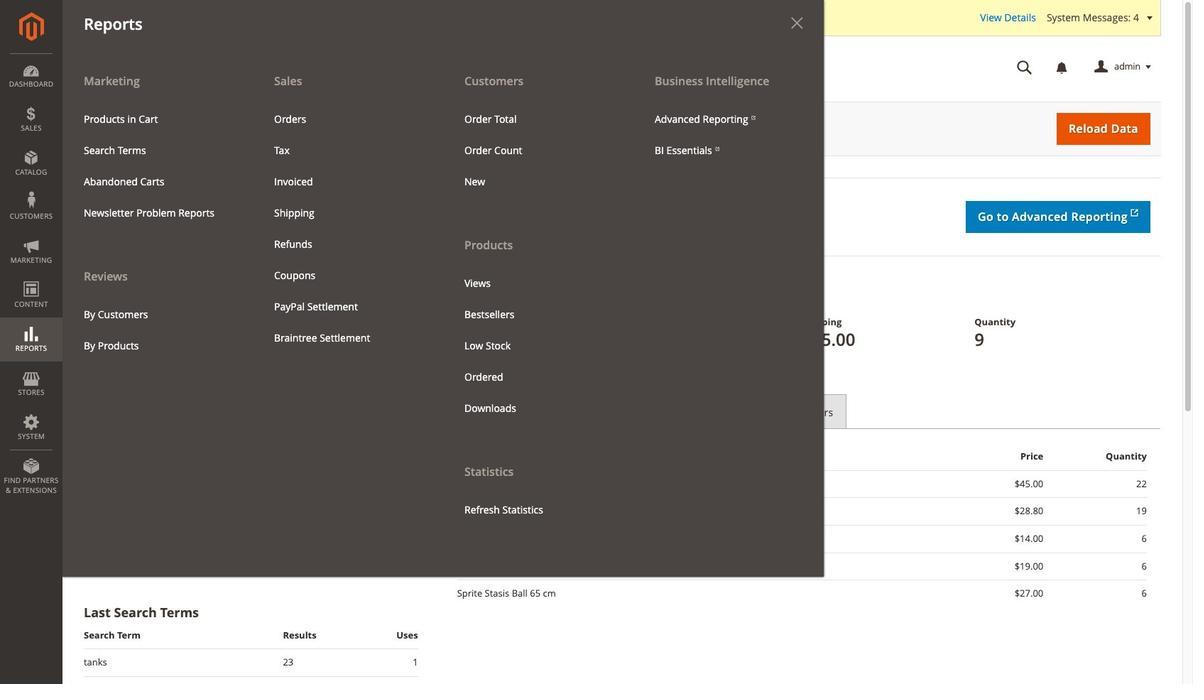 Task type: locate. For each thing, give the bounding box(es) containing it.
menu
[[63, 65, 824, 577], [63, 65, 253, 361], [443, 65, 634, 525], [73, 103, 242, 229], [264, 103, 433, 354], [454, 103, 623, 197], [644, 103, 813, 166], [454, 267, 623, 424], [73, 299, 242, 361]]

menu bar
[[0, 0, 824, 577]]

magento admin panel image
[[19, 12, 44, 41]]



Task type: vqa. For each thing, say whether or not it's contained in the screenshot.
text field
no



